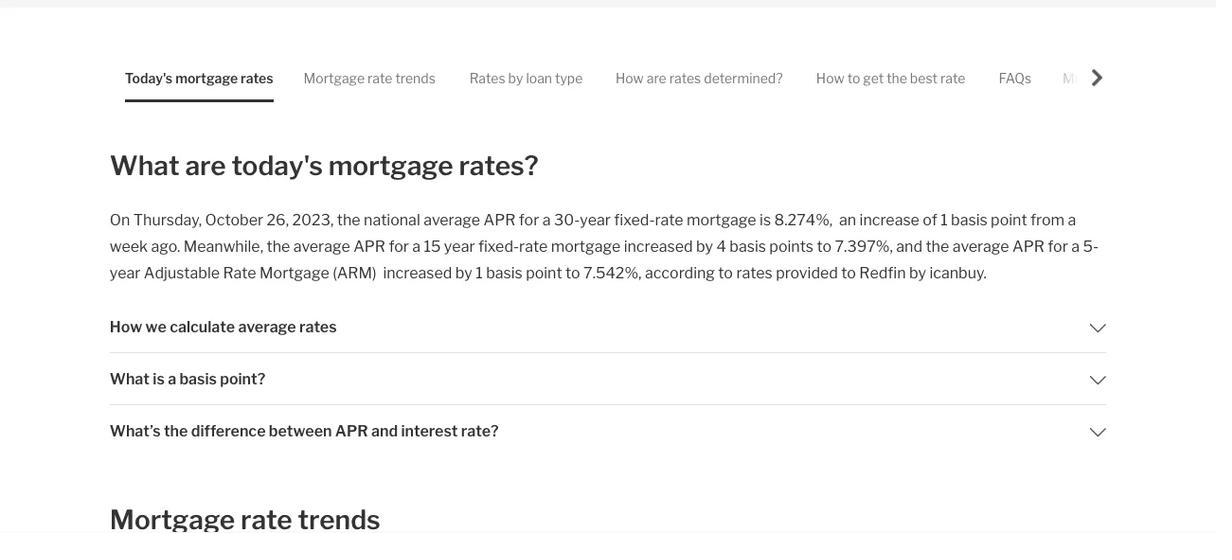 Task type: describe. For each thing, give the bounding box(es) containing it.
1 horizontal spatial year
[[444, 237, 475, 255]]

to left 7.542%,
[[566, 263, 580, 282]]

to down 4
[[718, 263, 733, 282]]

the down of
[[926, 237, 950, 255]]

mortgage up 4
[[687, 210, 757, 229]]

how are rates determined? link
[[616, 53, 783, 102]]

point?
[[220, 369, 266, 388]]

by inside rates by loan type link
[[508, 69, 523, 86]]

mortgage tools link
[[1063, 53, 1158, 102]]

national
[[364, 210, 420, 229]]

what for what is a basis point?
[[110, 369, 150, 388]]

rates down (arm)
[[299, 317, 337, 336]]

rate left trends
[[368, 69, 393, 86]]

0 vertical spatial 1
[[941, 210, 948, 229]]

rate up 'according' at the right of the page
[[655, 210, 684, 229]]

2 horizontal spatial year
[[580, 210, 611, 229]]

calculate
[[170, 317, 235, 336]]

a left 15
[[412, 237, 421, 255]]

trends
[[395, 69, 436, 86]]

to left get
[[848, 69, 861, 86]]

get
[[863, 69, 884, 86]]

week
[[110, 237, 148, 255]]

1 vertical spatial 1
[[476, 263, 483, 282]]

rate?
[[461, 422, 499, 440]]

today's
[[125, 69, 173, 86]]

rates
[[470, 69, 506, 86]]

ago.
[[151, 237, 180, 255]]

what are today's mortgage rates?
[[110, 149, 539, 181]]

0 horizontal spatial for
[[389, 237, 409, 255]]

is inside "on thursday, october 26, 2023, the national average apr for a 30-year fixed-rate mortgage is 8.274%,  an increase of 1 basis point from a week ago. meanwhile, the average apr for a 15 year fixed-rate mortgage increased by 4 basis points to 7.397%, and the average apr for a 5- year adjustable rate mortgage (arm)  increased by 1 basis point to 7.542%, according to rates provided to redfin by icanbuy."
[[760, 210, 771, 229]]

2 horizontal spatial for
[[1048, 237, 1068, 255]]

faqs link
[[999, 53, 1032, 102]]

apr down from
[[1013, 237, 1045, 255]]

icanbuy.
[[930, 263, 987, 282]]

we
[[146, 317, 167, 336]]

next image
[[1090, 69, 1107, 86]]

mortgage rate trends link
[[304, 53, 436, 102]]

today's mortgage rates link
[[125, 53, 273, 102]]

mortgage rate trends
[[304, 69, 436, 86]]

1 horizontal spatial fixed-
[[614, 210, 655, 229]]

mortgage tools
[[1063, 69, 1158, 86]]

the down '26,' at the left top of the page
[[267, 237, 290, 255]]

type
[[555, 69, 583, 86]]

rates up the today's in the left of the page
[[241, 69, 273, 86]]

rate down "rates?" on the left top
[[519, 237, 548, 255]]

mortgage for mortgage tools
[[1063, 69, 1124, 86]]

mortgage right today's
[[175, 69, 238, 86]]

26,
[[267, 210, 289, 229]]

what is a basis point?
[[110, 369, 266, 388]]

rates by loan type link
[[470, 53, 583, 102]]

what for what are today's mortgage rates?
[[110, 149, 180, 181]]

a down calculate
[[168, 369, 176, 388]]

the right get
[[887, 69, 907, 86]]

faqs
[[999, 69, 1032, 86]]

to down 7.397%,
[[842, 263, 856, 282]]

the right 2023,
[[337, 210, 361, 229]]

8.274%,
[[775, 210, 833, 229]]

mortgage for mortgage rate trends
[[304, 69, 365, 86]]

how to get the best rate
[[817, 69, 966, 86]]

best
[[910, 69, 938, 86]]

redfin
[[860, 263, 906, 282]]

rate right best
[[941, 69, 966, 86]]



Task type: vqa. For each thing, say whether or not it's contained in the screenshot.
the China
no



Task type: locate. For each thing, give the bounding box(es) containing it.
average up point?
[[238, 317, 296, 336]]

interest
[[401, 422, 458, 440]]

1 horizontal spatial how
[[616, 69, 644, 86]]

year
[[580, 210, 611, 229], [444, 237, 475, 255], [110, 263, 141, 282]]

according
[[645, 263, 715, 282]]

mortgage inside mortgage rate trends link
[[304, 69, 365, 86]]

thursday,
[[133, 210, 202, 229]]

0 vertical spatial increased
[[624, 237, 693, 255]]

point
[[991, 210, 1028, 229], [526, 263, 562, 282]]

rates?
[[459, 149, 539, 181]]

is
[[760, 210, 771, 229], [153, 369, 165, 388]]

how inside how are rates determined? link
[[616, 69, 644, 86]]

5-
[[1083, 237, 1099, 255]]

mortgage right rate at the left of page
[[260, 263, 329, 282]]

1 horizontal spatial are
[[647, 69, 667, 86]]

on
[[110, 210, 130, 229]]

7.397%,
[[835, 237, 893, 255]]

october
[[205, 210, 263, 229]]

apr up (arm)
[[354, 237, 386, 255]]

how for how to get the best rate
[[817, 69, 845, 86]]

7.542%,
[[584, 263, 642, 282]]

is down we
[[153, 369, 165, 388]]

0 horizontal spatial fixed-
[[478, 237, 519, 255]]

fixed-
[[614, 210, 655, 229], [478, 237, 519, 255]]

today's mortgage rates
[[125, 69, 273, 86]]

2 what from the top
[[110, 369, 150, 388]]

year down week on the left top
[[110, 263, 141, 282]]

and down 'increase'
[[896, 237, 923, 255]]

mortgage down 30- at the top of the page
[[551, 237, 621, 255]]

1 horizontal spatial is
[[760, 210, 771, 229]]

1 vertical spatial and
[[371, 422, 398, 440]]

mortgage
[[304, 69, 365, 86], [1063, 69, 1124, 86], [260, 263, 329, 282]]

0 vertical spatial is
[[760, 210, 771, 229]]

how we calculate average rates
[[110, 317, 337, 336]]

a left 30- at the top of the page
[[543, 210, 551, 229]]

how right type
[[616, 69, 644, 86]]

0 horizontal spatial is
[[153, 369, 165, 388]]

0 horizontal spatial how
[[110, 317, 142, 336]]

loan
[[526, 69, 552, 86]]

0 horizontal spatial year
[[110, 263, 141, 282]]

increased down 15
[[383, 263, 452, 282]]

0 horizontal spatial increased
[[383, 263, 452, 282]]

1 what from the top
[[110, 149, 180, 181]]

is up 'points'
[[760, 210, 771, 229]]

0 vertical spatial are
[[647, 69, 667, 86]]

mortgage inside mortgage tools link
[[1063, 69, 1124, 86]]

rates by loan type
[[470, 69, 583, 86]]

0 vertical spatial and
[[896, 237, 923, 255]]

today's
[[232, 149, 323, 181]]

rates left determined?
[[670, 69, 701, 86]]

what up what's
[[110, 369, 150, 388]]

0 vertical spatial point
[[991, 210, 1028, 229]]

fixed- right 15
[[478, 237, 519, 255]]

1 horizontal spatial 1
[[941, 210, 948, 229]]

2 horizontal spatial how
[[817, 69, 845, 86]]

mortgage
[[175, 69, 238, 86], [329, 149, 453, 181], [687, 210, 757, 229], [551, 237, 621, 255]]

year right 15
[[444, 237, 475, 255]]

for down from
[[1048, 237, 1068, 255]]

0 vertical spatial what
[[110, 149, 180, 181]]

are inside how are rates determined? link
[[647, 69, 667, 86]]

points
[[770, 237, 814, 255]]

0 horizontal spatial are
[[185, 149, 226, 181]]

1 horizontal spatial point
[[991, 210, 1028, 229]]

difference
[[191, 422, 266, 440]]

how to get the best rate link
[[817, 53, 966, 102]]

are
[[647, 69, 667, 86], [185, 149, 226, 181]]

1
[[941, 210, 948, 229], [476, 263, 483, 282]]

a
[[543, 210, 551, 229], [1068, 210, 1077, 229], [412, 237, 421, 255], [1072, 237, 1080, 255], [168, 369, 176, 388]]

2 vertical spatial year
[[110, 263, 141, 282]]

apr right between
[[335, 422, 368, 440]]

how left we
[[110, 317, 142, 336]]

to
[[848, 69, 861, 86], [817, 237, 832, 255], [566, 263, 580, 282], [718, 263, 733, 282], [842, 263, 856, 282]]

1 vertical spatial fixed-
[[478, 237, 519, 255]]

and left interest
[[371, 422, 398, 440]]

adjustable
[[144, 263, 220, 282]]

1 horizontal spatial for
[[519, 210, 539, 229]]

0 horizontal spatial point
[[526, 263, 562, 282]]

1 horizontal spatial and
[[896, 237, 923, 255]]

for left 30- at the top of the page
[[519, 210, 539, 229]]

how
[[616, 69, 644, 86], [817, 69, 845, 86], [110, 317, 142, 336]]

for down 'national'
[[389, 237, 409, 255]]

1 vertical spatial year
[[444, 237, 475, 255]]

30-
[[554, 210, 580, 229]]

increase
[[860, 210, 920, 229]]

2023,
[[292, 210, 334, 229]]

and
[[896, 237, 923, 255], [371, 422, 398, 440]]

1 vertical spatial is
[[153, 369, 165, 388]]

rate
[[368, 69, 393, 86], [941, 69, 966, 86], [655, 210, 684, 229], [519, 237, 548, 255]]

what
[[110, 149, 180, 181], [110, 369, 150, 388]]

point left from
[[991, 210, 1028, 229]]

mortgage left trends
[[304, 69, 365, 86]]

15
[[424, 237, 441, 255]]

rates inside "on thursday, october 26, 2023, the national average apr for a 30-year fixed-rate mortgage is 8.274%,  an increase of 1 basis point from a week ago. meanwhile, the average apr for a 15 year fixed-rate mortgage increased by 4 basis points to 7.397%, and the average apr for a 5- year adjustable rate mortgage (arm)  increased by 1 basis point to 7.542%, according to rates provided to redfin by icanbuy."
[[736, 263, 773, 282]]

what up thursday, on the top of the page
[[110, 149, 180, 181]]

mortgage inside "on thursday, october 26, 2023, the national average apr for a 30-year fixed-rate mortgage is 8.274%,  an increase of 1 basis point from a week ago. meanwhile, the average apr for a 15 year fixed-rate mortgage increased by 4 basis points to 7.397%, and the average apr for a 5- year adjustable rate mortgage (arm)  increased by 1 basis point to 7.542%, according to rates provided to redfin by icanbuy."
[[260, 263, 329, 282]]

a left 5-
[[1072, 237, 1080, 255]]

to up provided
[[817, 237, 832, 255]]

1 vertical spatial are
[[185, 149, 226, 181]]

are for today's
[[185, 149, 226, 181]]

rate
[[223, 263, 256, 282]]

how are rates determined?
[[616, 69, 783, 86]]

1 vertical spatial point
[[526, 263, 562, 282]]

year up 7.542%,
[[580, 210, 611, 229]]

rates down 'points'
[[736, 263, 773, 282]]

between
[[269, 422, 332, 440]]

point down 30- at the top of the page
[[526, 263, 562, 282]]

increased up 'according' at the right of the page
[[624, 237, 693, 255]]

4
[[717, 237, 727, 255]]

apr
[[484, 210, 516, 229], [354, 237, 386, 255], [1013, 237, 1045, 255], [335, 422, 368, 440]]

mortgage left tools
[[1063, 69, 1124, 86]]

0 horizontal spatial and
[[371, 422, 398, 440]]

of
[[923, 210, 938, 229]]

and inside "on thursday, october 26, 2023, the national average apr for a 30-year fixed-rate mortgage is 8.274%,  an increase of 1 basis point from a week ago. meanwhile, the average apr for a 15 year fixed-rate mortgage increased by 4 basis points to 7.397%, and the average apr for a 5- year adjustable rate mortgage (arm)  increased by 1 basis point to 7.542%, according to rates provided to redfin by icanbuy."
[[896, 237, 923, 255]]

for
[[519, 210, 539, 229], [389, 237, 409, 255], [1048, 237, 1068, 255]]

an
[[839, 210, 857, 229]]

0 vertical spatial fixed-
[[614, 210, 655, 229]]

0 vertical spatial year
[[580, 210, 611, 229]]

average down 2023,
[[293, 237, 350, 255]]

tools
[[1127, 69, 1158, 86]]

average up 15
[[424, 210, 480, 229]]

(arm)
[[333, 263, 377, 282]]

average
[[424, 210, 480, 229], [293, 237, 350, 255], [953, 237, 1010, 255], [238, 317, 296, 336]]

are left determined?
[[647, 69, 667, 86]]

fixed- up 7.542%,
[[614, 210, 655, 229]]

apr down "rates?" on the left top
[[484, 210, 516, 229]]

meanwhile,
[[184, 237, 263, 255]]

what's the difference between apr and interest rate?
[[110, 422, 499, 440]]

1 horizontal spatial increased
[[624, 237, 693, 255]]

average up icanbuy.
[[953, 237, 1010, 255]]

determined?
[[704, 69, 783, 86]]

mortgage up 'national'
[[329, 149, 453, 181]]

1 vertical spatial what
[[110, 369, 150, 388]]

0 horizontal spatial 1
[[476, 263, 483, 282]]

are up october
[[185, 149, 226, 181]]

from
[[1031, 210, 1065, 229]]

how for how we calculate average rates
[[110, 317, 142, 336]]

a right from
[[1068, 210, 1077, 229]]

1 vertical spatial increased
[[383, 263, 452, 282]]

what's
[[110, 422, 161, 440]]

increased
[[624, 237, 693, 255], [383, 263, 452, 282]]

basis
[[951, 210, 988, 229], [730, 237, 766, 255], [486, 263, 523, 282], [179, 369, 217, 388]]

on thursday, october 26, 2023, the national average apr for a 30-year fixed-rate mortgage is 8.274%,  an increase of 1 basis point from a week ago. meanwhile, the average apr for a 15 year fixed-rate mortgage increased by 4 basis points to 7.397%, and the average apr for a 5- year adjustable rate mortgage (arm)  increased by 1 basis point to 7.542%, according to rates provided to redfin by icanbuy.
[[110, 210, 1099, 282]]

the right what's
[[164, 422, 188, 440]]

rates
[[241, 69, 273, 86], [670, 69, 701, 86], [736, 263, 773, 282], [299, 317, 337, 336]]

the
[[887, 69, 907, 86], [337, 210, 361, 229], [267, 237, 290, 255], [926, 237, 950, 255], [164, 422, 188, 440]]

how inside how to get the best rate link
[[817, 69, 845, 86]]

provided
[[776, 263, 838, 282]]

by
[[508, 69, 523, 86], [696, 237, 713, 255], [455, 263, 473, 282], [909, 263, 927, 282]]

how for how are rates determined?
[[616, 69, 644, 86]]

how left get
[[817, 69, 845, 86]]

are for rates
[[647, 69, 667, 86]]



